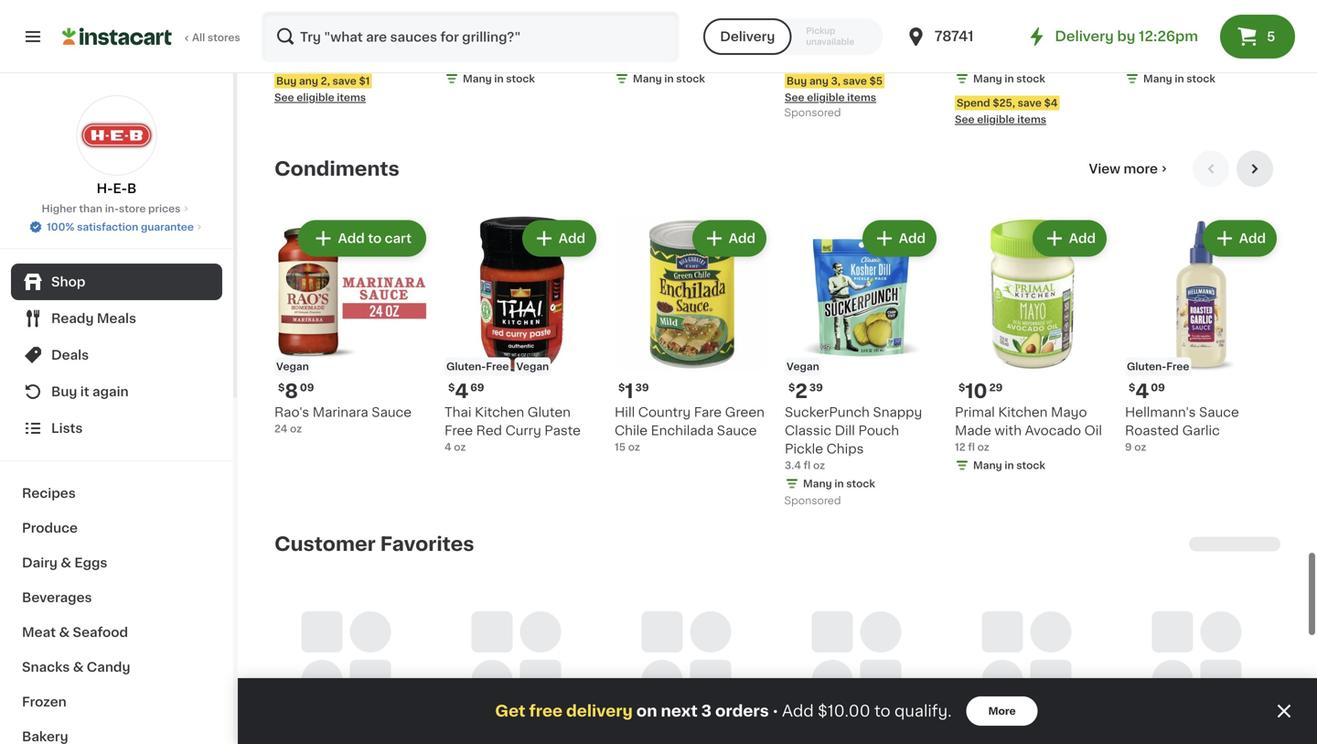 Task type: describe. For each thing, give the bounding box(es) containing it.
in-
[[105, 204, 119, 214]]

in down 6 x 0.88 oz
[[494, 74, 504, 84]]

buy for buy it again
[[51, 385, 77, 398]]

ready meals button
[[11, 300, 222, 337]]

$ for $ 2 39
[[789, 383, 796, 393]]

k
[[558, 1, 567, 14]]

rao's
[[275, 406, 309, 419]]

more
[[1124, 162, 1159, 175]]

oats
[[312, 19, 343, 32]]

next
[[661, 703, 698, 719]]

$ 2 39
[[789, 382, 823, 401]]

& for eggs
[[61, 556, 71, 569]]

granola
[[324, 38, 374, 50]]

minute
[[955, 38, 1000, 50]]

beverages link
[[11, 580, 222, 615]]

kids inside pop-tarts toaster pastries, breakfast foods, kids snacks, frosted blueberry
[[1172, 38, 1200, 50]]

get
[[495, 703, 526, 719]]

product group containing frosted flakes breakfast cereal, kids cereal, family breakfast, original
[[785, 0, 941, 123]]

vegan for 2
[[787, 362, 820, 372]]

pop-tarts toaster pastries, breakfast foods, kids snacks, frosted blueberry
[[1126, 1, 1253, 69]]

100% inside quaker oats, 100% whole grain, quick 1- minute
[[1043, 1, 1077, 14]]

breakfast inside frosted flakes breakfast cereal, kids cereal, family breakfast, original
[[785, 19, 847, 32]]

calorie
[[445, 38, 490, 50]]

oz inside thai kitchen gluten free red curry paste 4 oz
[[454, 442, 466, 452]]

24 inside the rao's marinara sauce 24 oz
[[275, 424, 288, 434]]

$ for $ 10 29
[[959, 383, 966, 393]]

sauce inside the rao's marinara sauce 24 oz
[[372, 406, 412, 419]]

seafood
[[73, 626, 128, 639]]

$5
[[870, 76, 883, 86]]

free for gluten-free vegan
[[486, 362, 509, 372]]

buy it again
[[51, 385, 129, 398]]

product group containing 10
[[955, 216, 1111, 476]]

many down "pickle"
[[803, 479, 832, 489]]

nature valley whole grain oats and honey protein granola 11 oz
[[275, 1, 417, 65]]

orders
[[716, 703, 769, 719]]

$10.00
[[818, 703, 871, 719]]

snacks & candy link
[[11, 650, 222, 685]]

customer
[[275, 542, 376, 561]]

delivery by 12:26pm
[[1056, 30, 1199, 43]]

than
[[79, 204, 103, 214]]

it
[[80, 385, 89, 398]]

10
[[966, 382, 988, 401]]

frozen link
[[11, 685, 222, 719]]

kitchen for with
[[999, 406, 1048, 419]]

cart
[[385, 232, 412, 245]]

1 sponsored badge image from the top
[[785, 108, 841, 119]]

many in stock down with
[[974, 460, 1046, 470]]

kitchen for red
[[475, 406, 525, 419]]

& inside kodiak cakes power cakes buttermilk flapjack & waffle mix 20 oz
[[671, 38, 682, 50]]

hellmann's sauce roasted garlic 9 oz
[[1126, 406, 1240, 452]]

delivery for delivery
[[720, 30, 775, 43]]

valley
[[321, 1, 360, 14]]

sponsored badge image inside item carousel region
[[785, 496, 841, 507]]

breakfast,
[[785, 56, 850, 69]]

eligible inside spend $25, save $4 see eligible items
[[978, 114, 1015, 125]]

•
[[773, 704, 779, 718]]

get free delivery on next 3 orders • add $10.00 to qualify.
[[495, 703, 952, 719]]

items for nature valley whole grain oats and honey protein granola
[[337, 92, 366, 103]]

beverages
[[22, 591, 92, 604]]

ready
[[51, 312, 94, 325]]

favorites
[[380, 542, 475, 561]]

stock down primal kitchen mayo made with avocado oil 12 fl oz
[[1017, 460, 1046, 470]]

power
[[705, 1, 745, 14]]

delivery by 12:26pm link
[[1026, 26, 1199, 48]]

many in stock down flapjack
[[633, 74, 705, 84]]

oz inside "suckerpunch snappy classic dill pouch pickle chips 3.4 fl oz"
[[814, 460, 826, 470]]

100% satisfaction guarantee
[[47, 222, 194, 232]]

12:26pm
[[1139, 30, 1199, 43]]

product group containing 2
[[785, 216, 941, 511]]

green
[[725, 406, 765, 419]]

in down flapjack
[[665, 74, 674, 84]]

foods,
[[1126, 38, 1169, 50]]

again
[[92, 385, 129, 398]]

in down the 'blueberry'
[[1175, 74, 1185, 84]]

$ for $ 1 39
[[619, 383, 625, 393]]

kellogg's
[[445, 1, 504, 14]]

quick
[[1040, 19, 1078, 32]]

oz inside hill country fare green chile enchilada sauce 15 oz
[[628, 442, 640, 452]]

all stores link
[[62, 11, 242, 62]]

on
[[637, 703, 658, 719]]

product group containing 1
[[615, 216, 771, 454]]

$1
[[359, 76, 370, 86]]

many in stock down 0.88
[[463, 74, 535, 84]]

vegan for 8
[[276, 362, 309, 372]]

free inside thai kitchen gluten free red curry paste 4 oz
[[445, 424, 473, 437]]

1 vertical spatial cakes
[[615, 19, 655, 32]]

hill
[[615, 406, 635, 419]]

red
[[476, 424, 502, 437]]

produce link
[[11, 511, 222, 545]]

guarantee
[[141, 222, 194, 232]]

special
[[507, 1, 555, 14]]

deals link
[[11, 337, 222, 373]]

39 for 1
[[636, 383, 649, 393]]

oz right 0.88
[[489, 55, 501, 65]]

suckerpunch snappy classic dill pouch pickle chips 3.4 fl oz
[[785, 406, 923, 470]]

frosted inside frosted flakes breakfast cereal, kids cereal, family breakfast, original
[[785, 1, 835, 14]]

items inside spend $25, save $4 see eligible items
[[1018, 114, 1047, 125]]

see for nature valley whole grain oats and honey protein granola
[[275, 92, 294, 103]]

spend $25, save $4 see eligible items
[[955, 98, 1058, 125]]

item carousel region containing condiments
[[275, 151, 1281, 518]]

20
[[615, 55, 628, 65]]

& for candy
[[73, 661, 84, 674]]

4 for thai
[[455, 382, 469, 401]]

0.88
[[463, 55, 486, 65]]

in up $25,
[[1005, 74, 1015, 84]]

b
[[127, 182, 137, 195]]

bakery
[[22, 730, 68, 743]]

many up spend on the top right of the page
[[974, 74, 1003, 84]]

product group containing quaker oats, 100% whole grain, quick 1- minute
[[955, 0, 1111, 127]]

quaker oats, 100% whole grain, quick 1- minute
[[955, 1, 1092, 50]]

many in stock down the 'blueberry'
[[1144, 74, 1216, 84]]

customer favorites
[[275, 542, 475, 561]]

many down flapjack
[[633, 74, 662, 84]]

buy for buy any 2, save $1 see eligible items
[[276, 76, 297, 86]]

see for frosted flakes breakfast cereal, kids cereal, family breakfast, original
[[785, 92, 805, 103]]

dairy & eggs
[[22, 556, 107, 569]]

12
[[955, 442, 966, 452]]

primal
[[955, 406, 995, 419]]

flapjack
[[615, 38, 668, 50]]

thai kitchen gluten free red curry paste 4 oz
[[445, 406, 581, 452]]

kodiak
[[615, 1, 659, 14]]

prices
[[148, 204, 181, 214]]

stock down waffle at right top
[[677, 74, 705, 84]]

8
[[285, 382, 298, 401]]

100
[[537, 19, 560, 32]]

oz inside the rao's marinara sauce 24 oz
[[290, 424, 302, 434]]

frosted inside pop-tarts toaster pastries, breakfast foods, kids snacks, frosted blueberry
[[1126, 56, 1175, 69]]

1
[[625, 382, 634, 401]]

in down with
[[1005, 460, 1015, 470]]

add inside button
[[338, 232, 365, 245]]



Task type: locate. For each thing, give the bounding box(es) containing it.
see inside buy any 3, save $5 see eligible items
[[785, 92, 805, 103]]

country
[[639, 406, 691, 419]]

1 horizontal spatial whole
[[955, 19, 996, 32]]

& left candy
[[73, 661, 84, 674]]

stock up the $4
[[1017, 74, 1046, 84]]

buttermilk
[[658, 19, 725, 32]]

qualify.
[[895, 703, 952, 719]]

sauce inside hellmann's sauce roasted garlic 9 oz
[[1200, 406, 1240, 419]]

0 horizontal spatial breakfast
[[445, 56, 506, 69]]

39 inside $ 1 39
[[636, 383, 649, 393]]

1 horizontal spatial items
[[848, 92, 877, 103]]

instacart logo image
[[62, 26, 172, 48]]

items down $1 in the top left of the page
[[337, 92, 366, 103]]

buy for buy any 3, save $5 see eligible items
[[787, 76, 807, 86]]

1 vertical spatial fl
[[804, 460, 811, 470]]

6 $ from the left
[[1129, 383, 1136, 393]]

2,
[[321, 76, 330, 86]]

stock down bars,
[[506, 74, 535, 84]]

kitchen inside primal kitchen mayo made with avocado oil 12 fl oz
[[999, 406, 1048, 419]]

blueberry
[[1178, 56, 1241, 69]]

1 vegan from the left
[[276, 362, 309, 372]]

service type group
[[704, 18, 884, 55]]

eligible for nature valley whole grain oats and honey protein granola
[[297, 92, 335, 103]]

78741 button
[[906, 11, 1016, 62]]

grain
[[275, 19, 309, 32]]

any left 3,
[[810, 76, 829, 86]]

5 $ from the left
[[959, 383, 966, 393]]

add to cart button
[[300, 222, 425, 255]]

2 any from the left
[[810, 76, 829, 86]]

1 vertical spatial whole
[[955, 19, 996, 32]]

1 39 from the left
[[636, 383, 649, 393]]

1 horizontal spatial 24
[[785, 55, 798, 65]]

kids
[[898, 19, 926, 32], [1172, 38, 1200, 50]]

kids left "78741"
[[898, 19, 926, 32]]

bars,
[[509, 56, 542, 69]]

2 horizontal spatial save
[[1018, 98, 1042, 108]]

breakfast down toaster
[[1184, 19, 1245, 32]]

family
[[834, 38, 876, 50]]

buy left it
[[51, 385, 77, 398]]

breakfast inside kellogg's special k pastry crisps, 100 calorie snacks, breakfast bars, strawberry
[[445, 56, 506, 69]]

1 horizontal spatial free
[[486, 362, 509, 372]]

kitchen inside thai kitchen gluten free red curry paste 4 oz
[[475, 406, 525, 419]]

grain,
[[999, 19, 1037, 32]]

39 inside "$ 2 39"
[[810, 383, 823, 393]]

& for seafood
[[59, 626, 70, 639]]

protein
[[275, 38, 321, 50]]

15
[[615, 442, 626, 452]]

save inside buy any 2, save $1 see eligible items
[[333, 76, 357, 86]]

eligible inside buy any 2, save $1 see eligible items
[[297, 92, 335, 103]]

0 horizontal spatial cakes
[[615, 19, 655, 32]]

gluten- for gluten-free vegan
[[447, 362, 486, 372]]

fl inside primal kitchen mayo made with avocado oil 12 fl oz
[[969, 442, 976, 452]]

$ inside "$ 2 39"
[[789, 383, 796, 393]]

vegan up 2
[[787, 362, 820, 372]]

1 item carousel region from the top
[[275, 151, 1281, 518]]

to left cart
[[368, 232, 382, 245]]

2 horizontal spatial items
[[1018, 114, 1047, 125]]

100% inside button
[[47, 222, 75, 232]]

any left 2,
[[299, 76, 318, 86]]

& inside the dairy & eggs link
[[61, 556, 71, 569]]

1 horizontal spatial delivery
[[1056, 30, 1114, 43]]

2
[[796, 382, 808, 401]]

fl for 2
[[804, 460, 811, 470]]

gluten-free vegan
[[447, 362, 549, 372]]

buy it again link
[[11, 373, 222, 410]]

gluten-free
[[1127, 362, 1190, 372]]

save for frosted flakes breakfast cereal, kids cereal, family breakfast, original
[[843, 76, 867, 86]]

2 gluten- from the left
[[1127, 362, 1167, 372]]

2 sponsored badge image from the top
[[785, 496, 841, 507]]

fl for 10
[[969, 442, 976, 452]]

buy inside buy any 3, save $5 see eligible items
[[787, 76, 807, 86]]

save right 2,
[[333, 76, 357, 86]]

0 horizontal spatial buy
[[51, 385, 77, 398]]

bakery link
[[11, 719, 222, 744]]

1 vertical spatial cereal,
[[785, 38, 830, 50]]

deals
[[51, 349, 89, 361]]

1 $ from the left
[[278, 383, 285, 393]]

whole up honey
[[363, 1, 404, 14]]

curry
[[506, 424, 542, 437]]

fl right 3.4
[[804, 460, 811, 470]]

any inside buy any 3, save $5 see eligible items
[[810, 76, 829, 86]]

1 any from the left
[[299, 76, 318, 86]]

sponsored badge image
[[785, 108, 841, 119], [785, 496, 841, 507]]

3 $ from the left
[[619, 383, 625, 393]]

oz right 15
[[628, 442, 640, 452]]

vegan up gluten
[[517, 362, 549, 372]]

item carousel region containing customer favorites
[[275, 533, 1281, 744]]

1 horizontal spatial gluten-
[[1127, 362, 1167, 372]]

6 x 0.88 oz
[[445, 55, 501, 65]]

gluten
[[528, 406, 571, 419]]

cakes up the "buttermilk"
[[662, 1, 702, 14]]

snacks, up the 'blueberry'
[[1204, 38, 1253, 50]]

sauce inside hill country fare green chile enchilada sauce 15 oz
[[717, 424, 757, 437]]

product group
[[275, 0, 430, 105], [785, 0, 941, 123], [955, 0, 1111, 127], [275, 216, 430, 436], [445, 216, 600, 454], [615, 216, 771, 454], [785, 216, 941, 511], [955, 216, 1111, 476], [1126, 216, 1281, 454], [275, 599, 430, 744], [445, 599, 600, 744], [615, 599, 771, 744], [785, 599, 941, 744], [955, 599, 1111, 744]]

1 horizontal spatial breakfast
[[785, 19, 847, 32]]

delivery
[[1056, 30, 1114, 43], [720, 30, 775, 43]]

oz inside the "nature valley whole grain oats and honey protein granola 11 oz"
[[286, 55, 298, 65]]

any for frosted flakes breakfast cereal, kids cereal, family breakfast, original
[[810, 76, 829, 86]]

0 vertical spatial item carousel region
[[275, 151, 1281, 518]]

09 inside $ 4 09
[[1151, 383, 1166, 393]]

rao's marinara sauce 24 oz
[[275, 406, 412, 434]]

0 horizontal spatial items
[[337, 92, 366, 103]]

0 vertical spatial sponsored badge image
[[785, 108, 841, 119]]

1 horizontal spatial vegan
[[517, 362, 549, 372]]

0 horizontal spatial save
[[333, 76, 357, 86]]

09 for 4
[[1151, 383, 1166, 393]]

delivery down power
[[720, 30, 775, 43]]

kids up the 'blueberry'
[[1172, 38, 1200, 50]]

buy inside buy it again link
[[51, 385, 77, 398]]

2 horizontal spatial eligible
[[978, 114, 1015, 125]]

to inside button
[[368, 232, 382, 245]]

h-
[[97, 182, 113, 195]]

4 for hellmann's
[[1136, 382, 1150, 401]]

many down 'made'
[[974, 460, 1003, 470]]

to
[[368, 232, 382, 245], [875, 703, 891, 719]]

frosted down foods,
[[1126, 56, 1175, 69]]

24 down the rao's
[[275, 424, 288, 434]]

100%
[[1043, 1, 1077, 14], [47, 222, 75, 232]]

eligible down 3,
[[807, 92, 845, 103]]

1 horizontal spatial eligible
[[807, 92, 845, 103]]

1 horizontal spatial cereal,
[[850, 19, 895, 32]]

4
[[455, 382, 469, 401], [1136, 382, 1150, 401], [445, 442, 452, 452]]

09 right 8
[[300, 383, 314, 393]]

buy down 11
[[276, 76, 297, 86]]

69
[[471, 383, 484, 393]]

gluten- up 69
[[447, 362, 486, 372]]

oz inside kodiak cakes power cakes buttermilk flapjack & waffle mix 20 oz
[[631, 55, 643, 65]]

see inside buy any 2, save $1 see eligible items
[[275, 92, 294, 103]]

4 inside thai kitchen gluten free red curry paste 4 oz
[[445, 442, 452, 452]]

stock down chips
[[847, 479, 876, 489]]

& inside meat & seafood "link"
[[59, 626, 70, 639]]

many down 0.88
[[463, 74, 492, 84]]

items inside buy any 2, save $1 see eligible items
[[337, 92, 366, 103]]

1 kitchen from the left
[[475, 406, 525, 419]]

24 down service type group in the right top of the page
[[785, 55, 798, 65]]

oz right 11
[[286, 55, 298, 65]]

gluten- up $ 4 09
[[1127, 362, 1167, 372]]

$ up suckerpunch on the right bottom of page
[[789, 383, 796, 393]]

items for frosted flakes breakfast cereal, kids cereal, family breakfast, original
[[848, 92, 877, 103]]

1 vertical spatial sponsored badge image
[[785, 496, 841, 507]]

frosted up service type group in the right top of the page
[[785, 1, 835, 14]]

many in stock up $25,
[[974, 74, 1046, 84]]

garlic
[[1183, 424, 1221, 437]]

0 vertical spatial cereal,
[[850, 19, 895, 32]]

cereal, up '24 oz'
[[785, 38, 830, 50]]

4 up hellmann's
[[1136, 382, 1150, 401]]

0 horizontal spatial kitchen
[[475, 406, 525, 419]]

and
[[346, 19, 371, 32]]

see down spend on the top right of the page
[[955, 114, 975, 125]]

0 vertical spatial cakes
[[662, 1, 702, 14]]

shop
[[51, 275, 85, 288]]

9
[[1126, 442, 1133, 452]]

free down thai
[[445, 424, 473, 437]]

11
[[275, 55, 283, 65]]

save left the $4
[[1018, 98, 1042, 108]]

0 horizontal spatial vegan
[[276, 362, 309, 372]]

kitchen up red
[[475, 406, 525, 419]]

save right 3,
[[843, 76, 867, 86]]

0 vertical spatial 24
[[785, 55, 798, 65]]

gluten- for gluten-free
[[1127, 362, 1167, 372]]

add inside treatment tracker modal dialog
[[782, 703, 814, 719]]

1 horizontal spatial snacks,
[[1204, 38, 1253, 50]]

whole inside the "nature valley whole grain oats and honey protein granola 11 oz"
[[363, 1, 404, 14]]

chips
[[827, 443, 864, 455]]

78741
[[935, 30, 974, 43]]

0 vertical spatial whole
[[363, 1, 404, 14]]

2 item carousel region from the top
[[275, 533, 1281, 744]]

1 vertical spatial 24
[[275, 424, 288, 434]]

whole up "minute"
[[955, 19, 996, 32]]

stock
[[506, 74, 535, 84], [677, 74, 705, 84], [1017, 74, 1046, 84], [1187, 74, 1216, 84], [1017, 460, 1046, 470], [847, 479, 876, 489]]

higher than in-store prices
[[42, 204, 181, 214]]

product group containing nature valley whole grain oats and honey protein granola
[[275, 0, 430, 105]]

0 horizontal spatial to
[[368, 232, 382, 245]]

0 vertical spatial kids
[[898, 19, 926, 32]]

snacks, inside pop-tarts toaster pastries, breakfast foods, kids snacks, frosted blueberry
[[1204, 38, 1253, 50]]

0 horizontal spatial cereal,
[[785, 38, 830, 50]]

$ 8 09
[[278, 382, 314, 401]]

to right "$10.00"
[[875, 703, 891, 719]]

2 horizontal spatial 4
[[1136, 382, 1150, 401]]

0 horizontal spatial frosted
[[785, 1, 835, 14]]

suckerpunch
[[785, 406, 870, 419]]

item carousel region
[[275, 151, 1281, 518], [275, 533, 1281, 744]]

in down chips
[[835, 479, 844, 489]]

$ inside $ 10 29
[[959, 383, 966, 393]]

1 vertical spatial frosted
[[1126, 56, 1175, 69]]

2 $ from the left
[[448, 383, 455, 393]]

made
[[955, 424, 992, 437]]

2 horizontal spatial sauce
[[1200, 406, 1240, 419]]

1 horizontal spatial kitchen
[[999, 406, 1048, 419]]

items down $5
[[848, 92, 877, 103]]

snacks, inside kellogg's special k pastry crisps, 100 calorie snacks, breakfast bars, strawberry
[[494, 38, 543, 50]]

2 horizontal spatial free
[[1167, 362, 1190, 372]]

h-e-b
[[97, 182, 137, 195]]

2 horizontal spatial vegan
[[787, 362, 820, 372]]

waffle
[[685, 38, 726, 50]]

$ up the rao's
[[278, 383, 285, 393]]

oz down 'made'
[[978, 442, 990, 452]]

1 horizontal spatial fl
[[969, 442, 976, 452]]

save inside buy any 3, save $5 see eligible items
[[843, 76, 867, 86]]

2 vegan from the left
[[517, 362, 549, 372]]

many down foods,
[[1144, 74, 1173, 84]]

0 vertical spatial 100%
[[1043, 1, 1077, 14]]

fare
[[694, 406, 722, 419]]

see inside spend $25, save $4 see eligible items
[[955, 114, 975, 125]]

eligible inside buy any 3, save $5 see eligible items
[[807, 92, 845, 103]]

breakfast up strawberry
[[445, 56, 506, 69]]

2 kitchen from the left
[[999, 406, 1048, 419]]

0 horizontal spatial any
[[299, 76, 318, 86]]

breakfast
[[785, 19, 847, 32], [1184, 19, 1245, 32], [445, 56, 506, 69]]

any inside buy any 2, save $1 see eligible items
[[299, 76, 318, 86]]

1 vertical spatial 100%
[[47, 222, 75, 232]]

items inside buy any 3, save $5 see eligible items
[[848, 92, 877, 103]]

Search field
[[264, 13, 678, 60]]

$ inside $ 4 09
[[1129, 383, 1136, 393]]

delivery for delivery by 12:26pm
[[1056, 30, 1114, 43]]

$ up hill
[[619, 383, 625, 393]]

0 horizontal spatial kids
[[898, 19, 926, 32]]

0 horizontal spatial see
[[275, 92, 294, 103]]

save for nature valley whole grain oats and honey protein granola
[[333, 76, 357, 86]]

29
[[990, 383, 1003, 393]]

2 horizontal spatial see
[[955, 114, 975, 125]]

1 horizontal spatial frosted
[[1126, 56, 1175, 69]]

$ inside $ 1 39
[[619, 383, 625, 393]]

many in stock down chips
[[803, 479, 876, 489]]

chile
[[615, 424, 648, 437]]

sponsored badge image down 3.4
[[785, 496, 841, 507]]

oz down service type group in the right top of the page
[[801, 55, 813, 65]]

2 horizontal spatial buy
[[787, 76, 807, 86]]

product group containing 8
[[275, 216, 430, 436]]

breakfast up breakfast,
[[785, 19, 847, 32]]

nature
[[275, 1, 318, 14]]

see down '24 oz'
[[785, 92, 805, 103]]

39 right 2
[[810, 383, 823, 393]]

1 horizontal spatial see
[[785, 92, 805, 103]]

$ for $ 8 09
[[278, 383, 285, 393]]

eligible down 2,
[[297, 92, 335, 103]]

1 horizontal spatial 4
[[455, 382, 469, 401]]

2 snacks, from the left
[[1204, 38, 1253, 50]]

1 horizontal spatial 09
[[1151, 383, 1166, 393]]

items down the $4
[[1018, 114, 1047, 125]]

0 horizontal spatial eligible
[[297, 92, 335, 103]]

tarts
[[1156, 1, 1188, 14]]

sponsored badge image down buy any 3, save $5 see eligible items
[[785, 108, 841, 119]]

4 down thai
[[445, 442, 452, 452]]

free up hellmann's
[[1167, 362, 1190, 372]]

1 horizontal spatial kids
[[1172, 38, 1200, 50]]

stock down the 'blueberry'
[[1187, 74, 1216, 84]]

any for nature valley whole grain oats and honey protein granola
[[299, 76, 318, 86]]

x
[[454, 55, 460, 65]]

$ 1 39
[[619, 382, 649, 401]]

0 vertical spatial frosted
[[785, 1, 835, 14]]

$ inside $ 4 69
[[448, 383, 455, 393]]

& inside snacks & candy link
[[73, 661, 84, 674]]

original
[[853, 56, 903, 69]]

add to cart
[[338, 232, 412, 245]]

oz down thai
[[454, 442, 466, 452]]

pickle
[[785, 443, 824, 455]]

4 $ from the left
[[789, 383, 796, 393]]

1 horizontal spatial buy
[[276, 76, 297, 86]]

oz right 20 on the top of the page
[[631, 55, 643, 65]]

1 horizontal spatial any
[[810, 76, 829, 86]]

fl right 12
[[969, 442, 976, 452]]

1 vertical spatial kids
[[1172, 38, 1200, 50]]

0 horizontal spatial 09
[[300, 383, 314, 393]]

$ down gluten-free
[[1129, 383, 1136, 393]]

snacks, for bars,
[[494, 38, 543, 50]]

1 horizontal spatial to
[[875, 703, 891, 719]]

09 down gluten-free
[[1151, 383, 1166, 393]]

frosted
[[785, 1, 835, 14], [1126, 56, 1175, 69]]

0 horizontal spatial gluten-
[[447, 362, 486, 372]]

1 horizontal spatial 100%
[[1043, 1, 1077, 14]]

sauce up garlic
[[1200, 406, 1240, 419]]

whole inside quaker oats, 100% whole grain, quick 1- minute
[[955, 19, 996, 32]]

classic
[[785, 424, 832, 437]]

cakes down "kodiak"
[[615, 19, 655, 32]]

$ inside $ 8 09
[[278, 383, 285, 393]]

0 horizontal spatial 39
[[636, 383, 649, 393]]

2 39 from the left
[[810, 383, 823, 393]]

1 snacks, from the left
[[494, 38, 543, 50]]

delivery left the by on the top of page
[[1056, 30, 1114, 43]]

pouch
[[859, 424, 900, 437]]

snacks, down crisps,
[[494, 38, 543, 50]]

0 horizontal spatial 4
[[445, 442, 452, 452]]

$ for $ 4 69
[[448, 383, 455, 393]]

dairy
[[22, 556, 58, 569]]

0 horizontal spatial 100%
[[47, 222, 75, 232]]

to inside treatment tracker modal dialog
[[875, 703, 891, 719]]

$ 4 09
[[1129, 382, 1166, 401]]

fl
[[969, 442, 976, 452], [804, 460, 811, 470]]

free for gluten-free
[[1167, 362, 1190, 372]]

produce
[[22, 522, 78, 534]]

0 horizontal spatial fl
[[804, 460, 811, 470]]

0 horizontal spatial whole
[[363, 1, 404, 14]]

treatment tracker modal dialog
[[238, 678, 1318, 744]]

eligible for frosted flakes breakfast cereal, kids cereal, family breakfast, original
[[807, 92, 845, 103]]

satisfaction
[[77, 222, 138, 232]]

oz inside hellmann's sauce roasted garlic 9 oz
[[1135, 442, 1147, 452]]

avocado
[[1025, 424, 1082, 437]]

fl inside "suckerpunch snappy classic dill pouch pickle chips 3.4 fl oz"
[[804, 460, 811, 470]]

0 vertical spatial to
[[368, 232, 382, 245]]

vegan up 8
[[276, 362, 309, 372]]

None search field
[[262, 11, 680, 62]]

more button
[[967, 696, 1038, 726]]

kitchen
[[475, 406, 525, 419], [999, 406, 1048, 419]]

1 vertical spatial to
[[875, 703, 891, 719]]

buy down '24 oz'
[[787, 76, 807, 86]]

sauce down green
[[717, 424, 757, 437]]

1 horizontal spatial 39
[[810, 383, 823, 393]]

1 09 from the left
[[300, 383, 314, 393]]

add button
[[524, 222, 595, 255], [694, 222, 765, 255], [865, 222, 935, 255], [1035, 222, 1105, 255], [1205, 222, 1276, 255], [354, 605, 425, 637], [524, 605, 595, 637], [694, 605, 765, 637], [865, 605, 935, 637], [1035, 605, 1105, 637]]

oz inside primal kitchen mayo made with avocado oil 12 fl oz
[[978, 442, 990, 452]]

kitchen up with
[[999, 406, 1048, 419]]

strawberry
[[445, 74, 515, 87]]

$ for $ 4 09
[[1129, 383, 1136, 393]]

sauce right marinara
[[372, 406, 412, 419]]

1 horizontal spatial sauce
[[717, 424, 757, 437]]

5
[[1268, 30, 1276, 43]]

1 gluten- from the left
[[447, 362, 486, 372]]

breakfast inside pop-tarts toaster pastries, breakfast foods, kids snacks, frosted blueberry
[[1184, 19, 1245, 32]]

& left the eggs
[[61, 556, 71, 569]]

buy any 2, save $1 see eligible items
[[275, 76, 370, 103]]

delivery inside button
[[720, 30, 775, 43]]

0 horizontal spatial delivery
[[720, 30, 775, 43]]

& right meat
[[59, 626, 70, 639]]

eligible down $25,
[[978, 114, 1015, 125]]

save inside spend $25, save $4 see eligible items
[[1018, 98, 1042, 108]]

buy inside buy any 2, save $1 see eligible items
[[276, 76, 297, 86]]

0 horizontal spatial snacks,
[[494, 38, 543, 50]]

39 for 2
[[810, 383, 823, 393]]

1 horizontal spatial save
[[843, 76, 867, 86]]

39 right 1
[[636, 383, 649, 393]]

cakes
[[662, 1, 702, 14], [615, 19, 655, 32]]

h-e-b logo image
[[76, 95, 157, 176]]

100% up the quick
[[1043, 1, 1077, 14]]

kids inside frosted flakes breakfast cereal, kids cereal, family breakfast, original
[[898, 19, 926, 32]]

honey
[[374, 19, 417, 32]]

oil
[[1085, 424, 1103, 437]]

flakes
[[838, 1, 879, 14]]

1 vertical spatial item carousel region
[[275, 533, 1281, 744]]

$ 4 69
[[448, 382, 484, 401]]

cereal, down flakes
[[850, 19, 895, 32]]

&
[[671, 38, 682, 50], [61, 556, 71, 569], [59, 626, 70, 639], [73, 661, 84, 674]]

lists link
[[11, 410, 222, 447]]

pastry
[[445, 19, 486, 32]]

meat & seafood
[[22, 626, 128, 639]]

0 vertical spatial fl
[[969, 442, 976, 452]]

0 horizontal spatial 24
[[275, 424, 288, 434]]

$ up the primal
[[959, 383, 966, 393]]

delivery
[[566, 703, 633, 719]]

3
[[702, 703, 712, 719]]

free up thai kitchen gluten free red curry paste 4 oz
[[486, 362, 509, 372]]

1 horizontal spatial cakes
[[662, 1, 702, 14]]

2 horizontal spatial breakfast
[[1184, 19, 1245, 32]]

see down 11
[[275, 92, 294, 103]]

0 horizontal spatial sauce
[[372, 406, 412, 419]]

2 09 from the left
[[1151, 383, 1166, 393]]

meat
[[22, 626, 56, 639]]

$4
[[1045, 98, 1058, 108]]

oz down "pickle"
[[814, 460, 826, 470]]

09 for 8
[[300, 383, 314, 393]]

3 vegan from the left
[[787, 362, 820, 372]]

09 inside $ 8 09
[[300, 383, 314, 393]]

snacks, for blueberry
[[1204, 38, 1253, 50]]

0 horizontal spatial free
[[445, 424, 473, 437]]



Task type: vqa. For each thing, say whether or not it's contained in the screenshot.
Pasta
no



